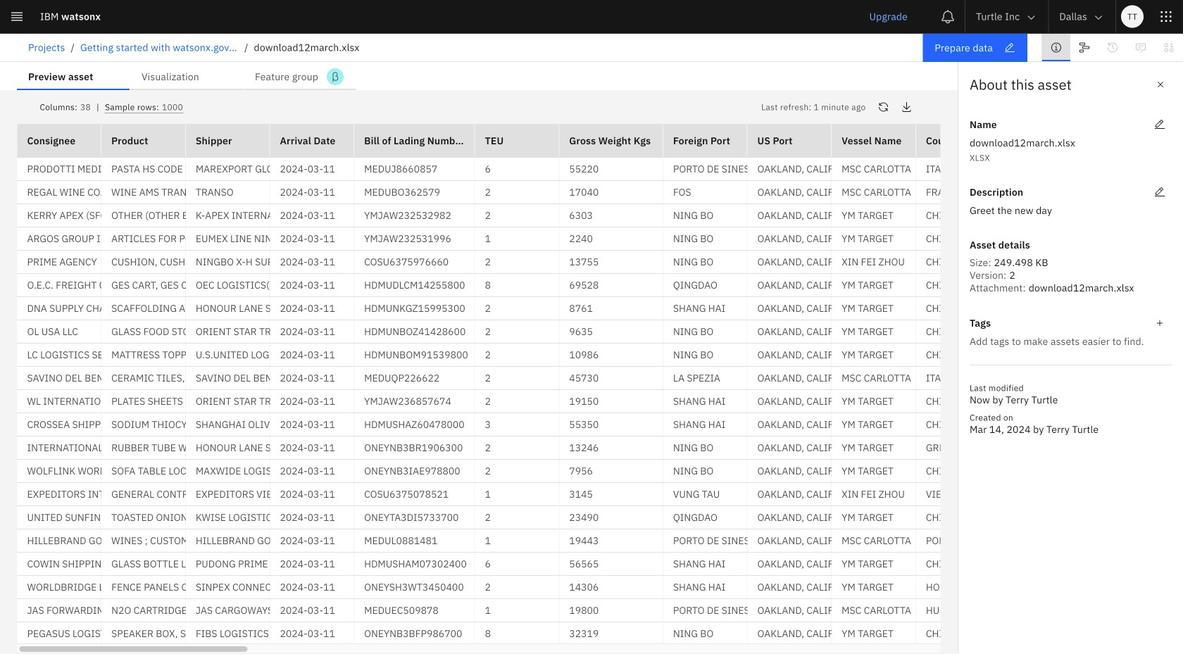 Task type: locate. For each thing, give the bounding box(es) containing it.
edit image
[[1155, 119, 1166, 130]]

add image
[[1155, 318, 1166, 329]]

1 horizontal spatial arrow image
[[1094, 12, 1105, 23]]

0 horizontal spatial arrow image
[[1026, 12, 1038, 23]]

global navigation element
[[0, 0, 1184, 655]]

data image
[[1164, 42, 1175, 53]]

close image
[[1156, 79, 1167, 90]]

17 row row from the top
[[17, 530, 1184, 553]]

row group
[[17, 158, 1184, 655]]

row row
[[17, 158, 1184, 181], [17, 181, 1184, 204], [17, 204, 1184, 228], [17, 228, 1184, 251], [17, 251, 1184, 274], [17, 274, 1184, 297], [17, 297, 1184, 321], [17, 321, 1184, 344], [17, 344, 1184, 367], [17, 367, 1184, 390], [17, 390, 1184, 414], [17, 414, 1184, 437], [17, 437, 1184, 460], [17, 460, 1184, 483], [17, 483, 1184, 507], [17, 507, 1184, 530], [17, 530, 1184, 553], [17, 553, 1184, 576], [17, 576, 1184, 600], [17, 600, 1184, 623], [17, 623, 1184, 646]]

2 arrow image from the left
[[1094, 12, 1105, 23]]

10 row row from the top
[[17, 367, 1184, 390]]

search results grid
[[17, 124, 1184, 655]]

download image
[[902, 101, 913, 113]]

action bar element
[[0, 34, 1184, 62]]

6 row row from the top
[[17, 274, 1184, 297]]

5 row row from the top
[[17, 251, 1184, 274]]

arrow image
[[1026, 12, 1038, 23], [1094, 12, 1105, 23]]

15 row row from the top
[[17, 483, 1184, 507]]

about this asset element
[[958, 62, 1184, 655]]

4 row row from the top
[[17, 228, 1184, 251]]

3 row row from the top
[[17, 204, 1184, 228]]

21 row row from the top
[[17, 623, 1184, 646]]

11 row row from the top
[[17, 390, 1184, 414]]

12 row row from the top
[[17, 414, 1184, 437]]

19 row row from the top
[[17, 576, 1184, 600]]

13 row row from the top
[[17, 437, 1184, 460]]

row
[[17, 124, 1184, 158]]

tab list
[[17, 62, 357, 90]]

20 row row from the top
[[17, 600, 1184, 623]]



Task type: describe. For each thing, give the bounding box(es) containing it.
18 row row from the top
[[17, 553, 1184, 576]]

1 row row from the top
[[17, 158, 1184, 181]]

2 row row from the top
[[17, 181, 1184, 204]]

turtle inc image
[[1026, 41, 1037, 53]]

7 row row from the top
[[17, 297, 1184, 321]]

8 row row from the top
[[17, 321, 1184, 344]]

16 row row from the top
[[17, 507, 1184, 530]]

notifications image
[[941, 10, 956, 24]]

9 row row from the top
[[17, 344, 1184, 367]]

1 arrow image from the left
[[1026, 12, 1038, 23]]

14 row row from the top
[[17, 460, 1184, 483]]

edit image
[[1155, 187, 1166, 198]]



Task type: vqa. For each thing, say whether or not it's contained in the screenshot.
Close image
yes



